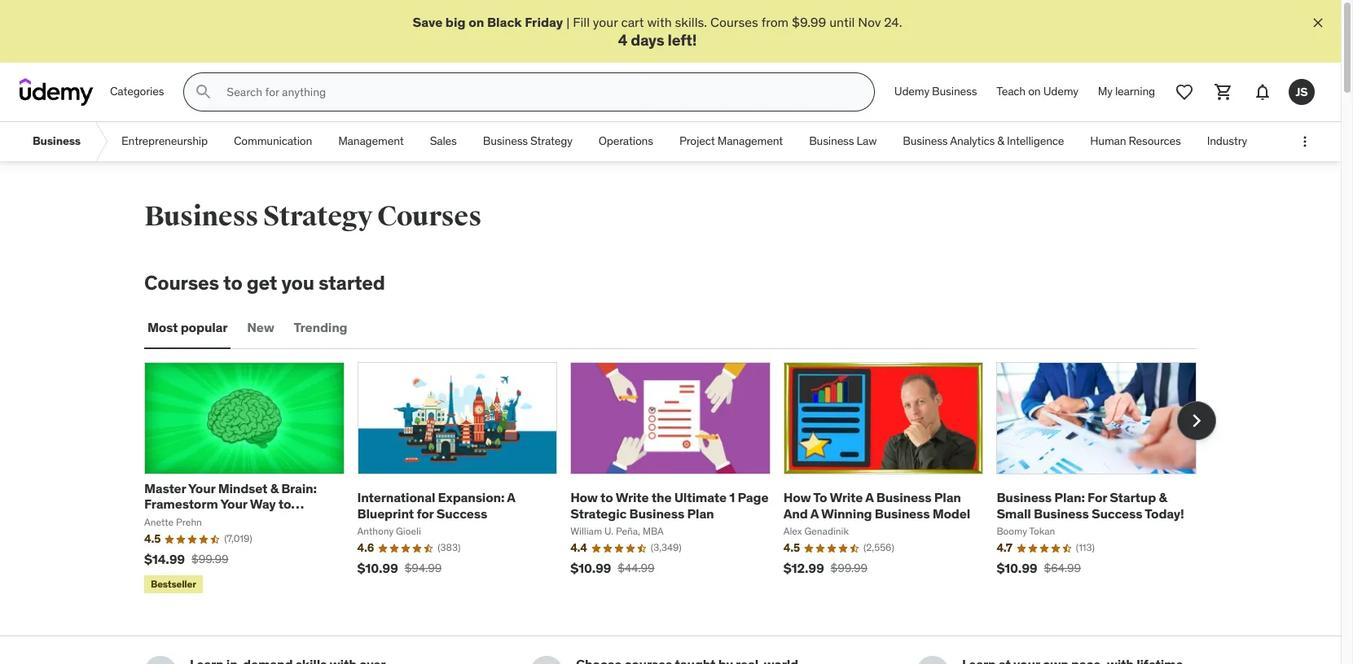 Task type: describe. For each thing, give the bounding box(es) containing it.
strategy for business strategy courses
[[263, 200, 372, 234]]

new button
[[244, 309, 277, 348]]

resources
[[1129, 134, 1181, 149]]

a inside international expansion: a blueprint for success
[[507, 490, 515, 506]]

human resources
[[1090, 134, 1181, 149]]

categories button
[[100, 73, 174, 112]]

project management link
[[666, 122, 796, 161]]

to for write
[[600, 490, 613, 506]]

business law link
[[796, 122, 890, 161]]

expansion:
[[438, 490, 505, 506]]

notifications image
[[1253, 82, 1272, 102]]

until
[[829, 14, 855, 30]]

you
[[281, 271, 314, 296]]

Search for anything text field
[[223, 78, 854, 106]]

way
[[250, 496, 276, 513]]

model
[[933, 505, 970, 522]]

framestorm
[[144, 496, 218, 513]]

human
[[1090, 134, 1126, 149]]

shopping cart with 0 items image
[[1214, 82, 1233, 102]]

save big on black friday | fill your cart with skills. courses from $9.99 until nov 24. 4 days left!
[[413, 14, 902, 50]]

ultimate
[[674, 490, 727, 506]]

skills.
[[675, 14, 707, 30]]

wishlist image
[[1175, 82, 1194, 102]]

international expansion: a blueprint for success link
[[357, 490, 515, 522]]

project management
[[679, 134, 783, 149]]

success inside international expansion: a blueprint for success
[[436, 505, 487, 522]]

page
[[738, 490, 768, 506]]

& inside master your mindset & brain: framestorm your way to success
[[270, 481, 278, 497]]

trending button
[[291, 309, 351, 348]]

plan:
[[1054, 490, 1085, 506]]

and
[[783, 505, 808, 522]]

popular
[[181, 320, 228, 336]]

today!
[[1145, 505, 1184, 522]]

project
[[679, 134, 715, 149]]

strategic
[[570, 505, 627, 522]]

to
[[813, 490, 827, 506]]

$9.99
[[792, 14, 826, 30]]

courses to get you started
[[144, 271, 385, 296]]

to for get
[[223, 271, 242, 296]]

js link
[[1282, 73, 1321, 112]]

how for a
[[783, 490, 811, 506]]

international expansion: a blueprint for success
[[357, 490, 515, 522]]

get
[[247, 271, 277, 296]]

teach on udemy
[[997, 84, 1078, 99]]

arrow pointing to subcategory menu links image
[[94, 122, 108, 161]]

& inside "business plan: for startup & small business success today!"
[[1159, 490, 1167, 506]]

operations
[[599, 134, 653, 149]]

nov
[[858, 14, 881, 30]]

entrepreneurship
[[121, 134, 208, 149]]

entrepreneurship link
[[108, 122, 221, 161]]

master your mindset & brain: framestorm your way to success
[[144, 481, 317, 528]]

business link
[[20, 122, 94, 161]]

1
[[729, 490, 735, 506]]

with
[[647, 14, 672, 30]]

new
[[247, 320, 274, 336]]

2 horizontal spatial a
[[865, 490, 874, 506]]

management inside project management "link"
[[717, 134, 783, 149]]

sales link
[[417, 122, 470, 161]]

business analytics & intelligence link
[[890, 122, 1077, 161]]

business plan: for startup & small business success today!
[[997, 490, 1184, 522]]

analytics
[[950, 134, 995, 149]]

cart
[[621, 14, 644, 30]]

the
[[652, 490, 672, 506]]

write for business
[[616, 490, 649, 506]]

master
[[144, 481, 186, 497]]

udemy business link
[[885, 73, 987, 112]]

international
[[357, 490, 435, 506]]

how to write the ultimate 1 page strategic business plan
[[570, 490, 768, 522]]

close image
[[1310, 15, 1326, 31]]

startup
[[1110, 490, 1156, 506]]

learning
[[1115, 84, 1155, 99]]

on inside save big on black friday | fill your cart with skills. courses from $9.99 until nov 24. 4 days left!
[[469, 14, 484, 30]]

how to write the ultimate 1 page strategic business plan link
[[570, 490, 768, 522]]

success inside "business plan: for startup & small business success today!"
[[1092, 505, 1142, 522]]

courses inside save big on black friday | fill your cart with skills. courses from $9.99 until nov 24. 4 days left!
[[710, 14, 758, 30]]

udemy inside 'link'
[[1043, 84, 1078, 99]]

udemy image
[[20, 78, 94, 106]]

business law
[[809, 134, 877, 149]]



Task type: vqa. For each thing, say whether or not it's contained in the screenshot.
2nd 'How' from the left
yes



Task type: locate. For each thing, give the bounding box(es) containing it.
1 horizontal spatial plan
[[934, 490, 961, 506]]

1 vertical spatial courses
[[377, 200, 481, 234]]

management link
[[325, 122, 417, 161]]

business inside how to write the ultimate 1 page strategic business plan
[[629, 505, 684, 522]]

0 horizontal spatial success
[[144, 512, 195, 528]]

1 udemy from the left
[[894, 84, 929, 99]]

2 udemy from the left
[[1043, 84, 1078, 99]]

trending
[[294, 320, 347, 336]]

to left the
[[600, 490, 613, 506]]

1 how from the left
[[570, 490, 598, 506]]

write left the
[[616, 490, 649, 506]]

1 horizontal spatial management
[[717, 134, 783, 149]]

master your mindset & brain: framestorm your way to success link
[[144, 481, 317, 528]]

0 vertical spatial courses
[[710, 14, 758, 30]]

strategy for business strategy
[[530, 134, 572, 149]]

udemy down 24.
[[894, 84, 929, 99]]

4
[[618, 30, 627, 50]]

0 horizontal spatial how
[[570, 490, 598, 506]]

plan left small
[[934, 490, 961, 506]]

most popular button
[[144, 309, 231, 348]]

how for strategic
[[570, 490, 598, 506]]

1 horizontal spatial to
[[278, 496, 291, 513]]

management
[[338, 134, 404, 149], [717, 134, 783, 149]]

for
[[417, 505, 434, 522]]

2 horizontal spatial to
[[600, 490, 613, 506]]

0 horizontal spatial udemy
[[894, 84, 929, 99]]

courses down 'sales' link
[[377, 200, 481, 234]]

|
[[566, 14, 570, 30]]

1 vertical spatial strategy
[[263, 200, 372, 234]]

& right analytics at right top
[[997, 134, 1004, 149]]

communication
[[234, 134, 312, 149]]

1 horizontal spatial write
[[830, 490, 863, 506]]

to inside master your mindset & brain: framestorm your way to success
[[278, 496, 291, 513]]

1 horizontal spatial your
[[220, 496, 247, 513]]

success down master
[[144, 512, 195, 528]]

2 management from the left
[[717, 134, 783, 149]]

save
[[413, 14, 443, 30]]

teach
[[997, 84, 1026, 99]]

1 horizontal spatial udemy
[[1043, 84, 1078, 99]]

1 horizontal spatial on
[[1028, 84, 1041, 99]]

to left get
[[223, 271, 242, 296]]

your right master
[[188, 481, 215, 497]]

0 horizontal spatial plan
[[687, 505, 714, 522]]

left!
[[668, 30, 697, 50]]

0 horizontal spatial strategy
[[263, 200, 372, 234]]

started
[[319, 271, 385, 296]]

industry link
[[1194, 122, 1260, 161]]

your left way
[[220, 496, 247, 513]]

strategy up "you"
[[263, 200, 372, 234]]

business plan: for startup & small business success today! link
[[997, 490, 1184, 522]]

how to write a business plan and a winning business model link
[[783, 490, 970, 522]]

0 horizontal spatial management
[[338, 134, 404, 149]]

write
[[616, 490, 649, 506], [830, 490, 863, 506]]

how inside how to write the ultimate 1 page strategic business plan
[[570, 490, 598, 506]]

plan inside how to write the ultimate 1 page strategic business plan
[[687, 505, 714, 522]]

days
[[631, 30, 664, 50]]

1 vertical spatial on
[[1028, 84, 1041, 99]]

a
[[507, 490, 515, 506], [865, 490, 874, 506], [810, 505, 819, 522]]

0 horizontal spatial a
[[507, 490, 515, 506]]

2 write from the left
[[830, 490, 863, 506]]

most popular
[[147, 320, 228, 336]]

big
[[445, 14, 466, 30]]

1 horizontal spatial a
[[810, 505, 819, 522]]

write right to
[[830, 490, 863, 506]]

0 vertical spatial strategy
[[530, 134, 572, 149]]

success left today!
[[1092, 505, 1142, 522]]

communication link
[[221, 122, 325, 161]]

& left brain:
[[270, 481, 278, 497]]

your
[[593, 14, 618, 30]]

success right for
[[436, 505, 487, 522]]

a right expansion:
[[507, 490, 515, 506]]

2 how from the left
[[783, 490, 811, 506]]

udemy business
[[894, 84, 977, 99]]

0 horizontal spatial &
[[270, 481, 278, 497]]

how left to
[[783, 490, 811, 506]]

management left sales
[[338, 134, 404, 149]]

write inside the how to write a business plan and a winning business model
[[830, 490, 863, 506]]

1 horizontal spatial success
[[436, 505, 487, 522]]

sales
[[430, 134, 457, 149]]

for
[[1088, 490, 1107, 506]]

write for winning
[[830, 490, 863, 506]]

plan left 1
[[687, 505, 714, 522]]

0 horizontal spatial to
[[223, 271, 242, 296]]

my learning
[[1098, 84, 1155, 99]]

1 horizontal spatial strategy
[[530, 134, 572, 149]]

0 horizontal spatial your
[[188, 481, 215, 497]]

small
[[997, 505, 1031, 522]]

brain:
[[281, 481, 317, 497]]

on right the teach
[[1028, 84, 1041, 99]]

1 write from the left
[[616, 490, 649, 506]]

plan
[[934, 490, 961, 506], [687, 505, 714, 522]]

courses up most popular
[[144, 271, 219, 296]]

blueprint
[[357, 505, 414, 522]]

write inside how to write the ultimate 1 page strategic business plan
[[616, 490, 649, 506]]

1 horizontal spatial courses
[[377, 200, 481, 234]]

24.
[[884, 14, 902, 30]]

fill
[[573, 14, 590, 30]]

2 horizontal spatial success
[[1092, 505, 1142, 522]]

law
[[857, 134, 877, 149]]

business strategy courses
[[144, 200, 481, 234]]

success inside master your mindset & brain: framestorm your way to success
[[144, 512, 195, 528]]

to right way
[[278, 496, 291, 513]]

1 horizontal spatial &
[[997, 134, 1004, 149]]

on right big
[[469, 14, 484, 30]]

0 horizontal spatial courses
[[144, 271, 219, 296]]

friday
[[525, 14, 563, 30]]

plan inside the how to write a business plan and a winning business model
[[934, 490, 961, 506]]

& right startup
[[1159, 490, 1167, 506]]

categories
[[110, 84, 164, 99]]

black
[[487, 14, 522, 30]]

2 horizontal spatial &
[[1159, 490, 1167, 506]]

to
[[223, 271, 242, 296], [600, 490, 613, 506], [278, 496, 291, 513]]

1 horizontal spatial how
[[783, 490, 811, 506]]

how to write a business plan and a winning business model
[[783, 490, 970, 522]]

on
[[469, 14, 484, 30], [1028, 84, 1041, 99]]

how left the
[[570, 490, 598, 506]]

strategy
[[530, 134, 572, 149], [263, 200, 372, 234]]

my
[[1098, 84, 1113, 99]]

courses left from
[[710, 14, 758, 30]]

industry
[[1207, 134, 1247, 149]]

0 horizontal spatial write
[[616, 490, 649, 506]]

&
[[997, 134, 1004, 149], [270, 481, 278, 497], [1159, 490, 1167, 506]]

a right to
[[865, 490, 874, 506]]

most
[[147, 320, 178, 336]]

intelligence
[[1007, 134, 1064, 149]]

more subcategory menu links image
[[1297, 134, 1313, 150]]

how inside the how to write a business plan and a winning business model
[[783, 490, 811, 506]]

next image
[[1184, 408, 1210, 434]]

my learning link
[[1088, 73, 1165, 112]]

udemy left my
[[1043, 84, 1078, 99]]

js
[[1296, 85, 1308, 99]]

teach on udemy link
[[987, 73, 1088, 112]]

0 horizontal spatial on
[[469, 14, 484, 30]]

2 horizontal spatial courses
[[710, 14, 758, 30]]

from
[[761, 14, 789, 30]]

a right and
[[810, 505, 819, 522]]

management right project at top
[[717, 134, 783, 149]]

human resources link
[[1077, 122, 1194, 161]]

winning
[[821, 505, 872, 522]]

2 vertical spatial courses
[[144, 271, 219, 296]]

strategy down search for anything text box
[[530, 134, 572, 149]]

how
[[570, 490, 598, 506], [783, 490, 811, 506]]

business analytics & intelligence
[[903, 134, 1064, 149]]

carousel element
[[144, 362, 1216, 598]]

1 management from the left
[[338, 134, 404, 149]]

business strategy link
[[470, 122, 586, 161]]

on inside 'link'
[[1028, 84, 1041, 99]]

udemy
[[894, 84, 929, 99], [1043, 84, 1078, 99]]

mindset
[[218, 481, 267, 497]]

submit search image
[[194, 82, 214, 102]]

management inside "management" link
[[338, 134, 404, 149]]

0 vertical spatial on
[[469, 14, 484, 30]]

business strategy
[[483, 134, 572, 149]]

to inside how to write the ultimate 1 page strategic business plan
[[600, 490, 613, 506]]



